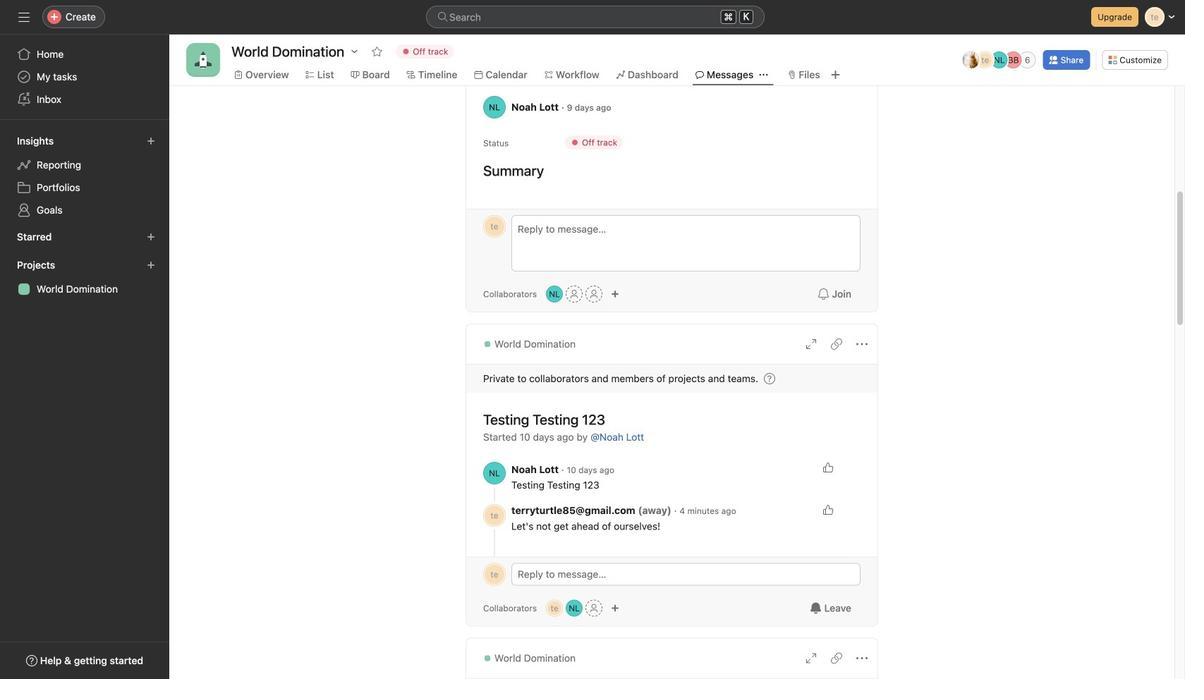 Task type: describe. For each thing, give the bounding box(es) containing it.
new insights image
[[147, 137, 155, 145]]

add tab image
[[830, 69, 842, 80]]

new project or portfolio image
[[147, 261, 155, 270]]

rocket image
[[195, 52, 212, 68]]

open user profile image
[[483, 462, 506, 485]]

copy link image
[[831, 339, 843, 350]]

hide sidebar image
[[18, 11, 30, 23]]

full screen image for copy link icon
[[806, 653, 817, 664]]

insights element
[[0, 128, 169, 224]]

0 likes. click to like this message comment image
[[823, 505, 834, 516]]

add items to starred image
[[147, 233, 155, 241]]

more actions image
[[857, 653, 868, 664]]



Task type: vqa. For each thing, say whether or not it's contained in the screenshot.
rocket ICON
yes



Task type: locate. For each thing, give the bounding box(es) containing it.
projects element
[[0, 253, 169, 303]]

tab actions image
[[760, 71, 768, 79]]

copy link image
[[831, 653, 843, 664]]

1 vertical spatial full screen image
[[806, 653, 817, 664]]

Search tasks, projects, and more text field
[[426, 6, 765, 28]]

None field
[[426, 6, 765, 28]]

add or remove collaborators image
[[546, 286, 563, 303], [611, 290, 620, 299], [611, 604, 620, 613]]

full screen image for copy link image
[[806, 339, 817, 350]]

global element
[[0, 35, 169, 119]]

add or remove collaborators image
[[566, 600, 583, 617]]

full screen image left copy link icon
[[806, 653, 817, 664]]

1 full screen image from the top
[[806, 339, 817, 350]]

full screen image left copy link image
[[806, 339, 817, 350]]

add to starred image
[[371, 46, 383, 57]]

0 vertical spatial full screen image
[[806, 339, 817, 350]]

0 likes. click to like this message comment image
[[823, 462, 834, 474]]

2 full screen image from the top
[[806, 653, 817, 664]]

full screen image
[[806, 339, 817, 350], [806, 653, 817, 664]]



